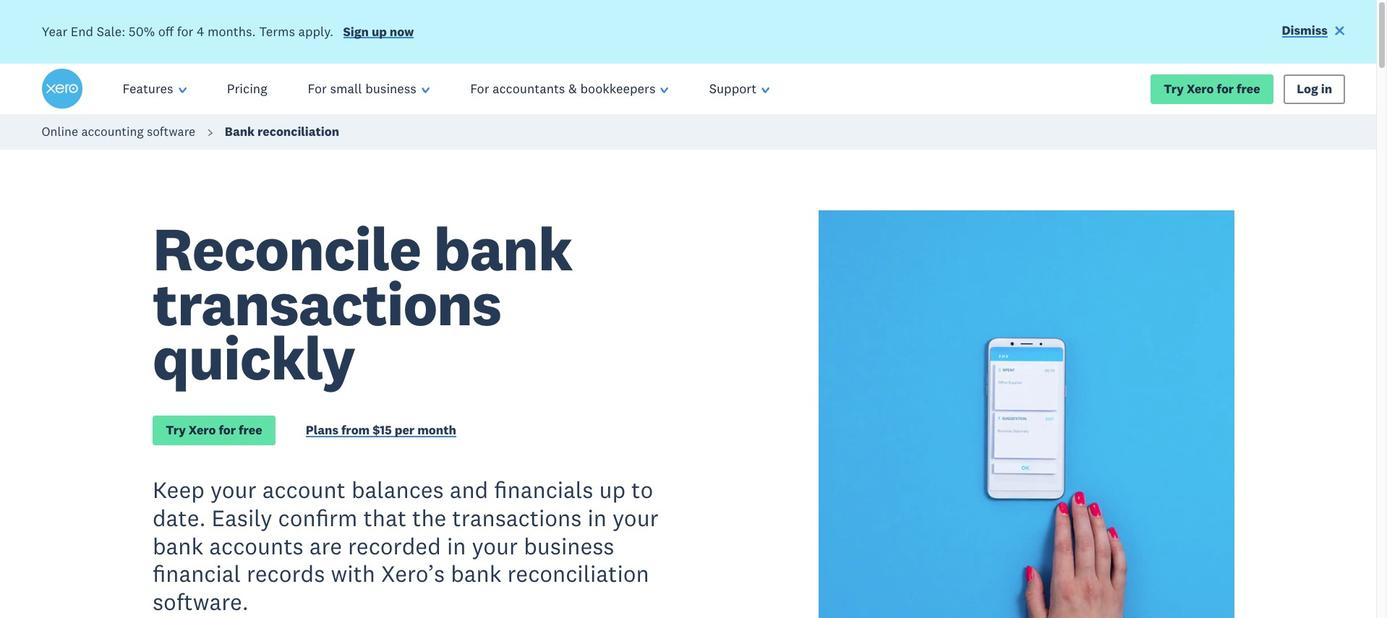 Task type: describe. For each thing, give the bounding box(es) containing it.
software.
[[153, 587, 249, 616]]

1 horizontal spatial your
[[472, 531, 518, 560]]

for small business button
[[288, 64, 450, 114]]

features
[[123, 80, 173, 97]]

and
[[450, 475, 488, 504]]

bank reconciliation
[[225, 124, 339, 140]]

plans from $15 per month link
[[306, 422, 456, 442]]

online accounting software link
[[42, 124, 195, 140]]

xero suggests a match for a transaction during bank account reconciliation on a mobile phone. image
[[818, 211, 1235, 618]]

50%
[[129, 23, 155, 40]]

pricing
[[227, 80, 267, 97]]

are
[[309, 531, 342, 560]]

try for log in
[[1164, 81, 1184, 97]]

up inside keep your account balances and financials up to date. easily confirm that the transactions in your bank accounts are recorded in your business financial records with xero's bank reconciliation software.
[[599, 475, 626, 504]]

with
[[331, 559, 375, 588]]

per
[[395, 422, 415, 438]]

accounts
[[209, 531, 304, 560]]

keep your account balances and financials up to date. easily confirm that the transactions in your bank accounts are recorded in your business financial records with xero's bank reconciliation software.
[[153, 475, 659, 616]]

try xero for free link for log in
[[1151, 74, 1274, 104]]

now
[[390, 24, 414, 40]]

for accountants & bookkeepers button
[[450, 64, 689, 114]]

bank
[[225, 124, 255, 140]]

date.
[[153, 503, 206, 532]]

try xero for free link for plans from $15 per month
[[153, 416, 275, 446]]

financial
[[153, 559, 241, 588]]

plans from $15 per month
[[306, 422, 456, 438]]

bank reconciliation link
[[225, 124, 339, 140]]

apply.
[[298, 23, 334, 40]]

months.
[[208, 23, 256, 40]]

sign up now link
[[343, 24, 414, 43]]

year
[[42, 23, 67, 40]]

$15
[[373, 422, 392, 438]]

financials
[[494, 475, 593, 504]]

business inside dropdown button
[[365, 80, 417, 97]]

free for plans
[[239, 422, 262, 438]]

the
[[412, 503, 446, 532]]

1 horizontal spatial in
[[588, 503, 607, 532]]

try xero for free for log in
[[1164, 81, 1260, 97]]

log
[[1297, 81, 1318, 97]]

try for plans from $15 per month
[[166, 422, 186, 438]]

software
[[147, 124, 195, 140]]

xero for log in
[[1187, 81, 1214, 97]]

online accounting software
[[42, 124, 195, 140]]

4
[[197, 23, 204, 40]]

accountants
[[493, 80, 565, 97]]

0 horizontal spatial for
[[177, 23, 193, 40]]

from
[[341, 422, 370, 438]]

to
[[631, 475, 653, 504]]

log in link
[[1284, 74, 1346, 104]]

support
[[709, 80, 757, 97]]

dismiss button
[[1282, 22, 1346, 42]]

confirm
[[278, 503, 358, 532]]

2 horizontal spatial in
[[1321, 81, 1332, 97]]

for for for accountants & bookkeepers
[[470, 80, 489, 97]]

accounting
[[81, 124, 144, 140]]

breadcrumbs element
[[0, 114, 1387, 150]]

for for for small business
[[308, 80, 327, 97]]

log in
[[1297, 81, 1332, 97]]



Task type: locate. For each thing, give the bounding box(es) containing it.
0 vertical spatial xero
[[1187, 81, 1214, 97]]

1 vertical spatial try xero for free link
[[153, 416, 275, 446]]

features button
[[102, 64, 207, 114]]

in left to at the bottom of page
[[588, 503, 607, 532]]

0 horizontal spatial try
[[166, 422, 186, 438]]

sign up now
[[343, 24, 414, 40]]

for
[[177, 23, 193, 40], [1217, 81, 1234, 97], [219, 422, 236, 438]]

your
[[210, 475, 256, 504], [613, 503, 659, 532], [472, 531, 518, 560]]

1 vertical spatial xero
[[189, 422, 216, 438]]

pricing link
[[207, 64, 288, 114]]

free left log on the right
[[1237, 81, 1260, 97]]

up
[[372, 24, 387, 40], [599, 475, 626, 504]]

free
[[1237, 81, 1260, 97], [239, 422, 262, 438]]

up left to at the bottom of page
[[599, 475, 626, 504]]

reconciliation inside keep your account balances and financials up to date. easily confirm that the transactions in your bank accounts are recorded in your business financial records with xero's bank reconciliation software.
[[507, 559, 649, 588]]

1 horizontal spatial try
[[1164, 81, 1184, 97]]

free for log
[[1237, 81, 1260, 97]]

1 horizontal spatial business
[[524, 531, 614, 560]]

for left 'small' on the top of the page
[[308, 80, 327, 97]]

0 horizontal spatial free
[[239, 422, 262, 438]]

for for plans from $15 per month
[[219, 422, 236, 438]]

transactions inside the reconcile bank transactions quickly
[[153, 265, 501, 341]]

xero
[[1187, 81, 1214, 97], [189, 422, 216, 438]]

xero's
[[381, 559, 445, 588]]

xero homepage image
[[42, 69, 82, 109]]

1 horizontal spatial try xero for free link
[[1151, 74, 1274, 104]]

1 vertical spatial up
[[599, 475, 626, 504]]

1 horizontal spatial try xero for free
[[1164, 81, 1260, 97]]

for accountants & bookkeepers
[[470, 80, 656, 97]]

1 for from the left
[[308, 80, 327, 97]]

end
[[71, 23, 93, 40]]

keep
[[153, 475, 205, 504]]

balances
[[351, 475, 444, 504]]

try xero for free
[[1164, 81, 1260, 97], [166, 422, 262, 438]]

0 horizontal spatial for
[[308, 80, 327, 97]]

online
[[42, 124, 78, 140]]

bank inside the reconcile bank transactions quickly
[[434, 211, 572, 287]]

support button
[[689, 64, 790, 114]]

try xero for free for plans from $15 per month
[[166, 422, 262, 438]]

0 vertical spatial up
[[372, 24, 387, 40]]

year end sale: 50% off for 4 months. terms apply.
[[42, 23, 334, 40]]

records
[[247, 559, 325, 588]]

for left accountants
[[470, 80, 489, 97]]

in
[[1321, 81, 1332, 97], [588, 503, 607, 532], [447, 531, 466, 560]]

quickly
[[153, 320, 355, 396]]

for for log in
[[1217, 81, 1234, 97]]

for small business
[[308, 80, 417, 97]]

bank
[[434, 211, 572, 287], [153, 531, 203, 560], [451, 559, 502, 588]]

sign
[[343, 24, 369, 40]]

0 vertical spatial reconciliation
[[258, 124, 339, 140]]

0 horizontal spatial xero
[[189, 422, 216, 438]]

0 horizontal spatial reconciliation
[[258, 124, 339, 140]]

1 vertical spatial try
[[166, 422, 186, 438]]

month
[[417, 422, 456, 438]]

for
[[308, 80, 327, 97], [470, 80, 489, 97]]

1 vertical spatial reconciliation
[[507, 559, 649, 588]]

0 horizontal spatial in
[[447, 531, 466, 560]]

1 horizontal spatial for
[[219, 422, 236, 438]]

1 vertical spatial for
[[1217, 81, 1234, 97]]

try xero for free link
[[1151, 74, 1274, 104], [153, 416, 275, 446]]

that
[[363, 503, 406, 532]]

2 for from the left
[[470, 80, 489, 97]]

1 horizontal spatial xero
[[1187, 81, 1214, 97]]

0 horizontal spatial try xero for free link
[[153, 416, 275, 446]]

0 vertical spatial business
[[365, 80, 417, 97]]

reconcile
[[153, 211, 421, 287]]

1 horizontal spatial up
[[599, 475, 626, 504]]

free left plans
[[239, 422, 262, 438]]

terms
[[259, 23, 295, 40]]

0 vertical spatial free
[[1237, 81, 1260, 97]]

transactions
[[153, 265, 501, 341], [452, 503, 582, 532]]

0 vertical spatial try
[[1164, 81, 1184, 97]]

1 vertical spatial try xero for free
[[166, 422, 262, 438]]

business down financials
[[524, 531, 614, 560]]

2 vertical spatial for
[[219, 422, 236, 438]]

0 vertical spatial for
[[177, 23, 193, 40]]

transactions inside keep your account balances and financials up to date. easily confirm that the transactions in your bank accounts are recorded in your business financial records with xero's bank reconciliation software.
[[452, 503, 582, 532]]

bookkeepers
[[580, 80, 656, 97]]

easily
[[212, 503, 272, 532]]

business inside keep your account balances and financials up to date. easily confirm that the transactions in your bank accounts are recorded in your business financial records with xero's bank reconciliation software.
[[524, 531, 614, 560]]

in right log on the right
[[1321, 81, 1332, 97]]

&
[[568, 80, 577, 97]]

reconciliation inside breadcrumbs element
[[258, 124, 339, 140]]

plans
[[306, 422, 339, 438]]

small
[[330, 80, 362, 97]]

1 vertical spatial transactions
[[452, 503, 582, 532]]

reconcile bank transactions quickly
[[153, 211, 572, 396]]

in right the
[[447, 531, 466, 560]]

2 horizontal spatial for
[[1217, 81, 1234, 97]]

0 vertical spatial transactions
[[153, 265, 501, 341]]

2 horizontal spatial your
[[613, 503, 659, 532]]

0 horizontal spatial business
[[365, 80, 417, 97]]

business right 'small' on the top of the page
[[365, 80, 417, 97]]

business
[[365, 80, 417, 97], [524, 531, 614, 560]]

0 horizontal spatial up
[[372, 24, 387, 40]]

1 horizontal spatial for
[[470, 80, 489, 97]]

xero for plans from $15 per month
[[189, 422, 216, 438]]

0 vertical spatial try xero for free link
[[1151, 74, 1274, 104]]

up left now
[[372, 24, 387, 40]]

try
[[1164, 81, 1184, 97], [166, 422, 186, 438]]

dismiss
[[1282, 22, 1328, 38]]

0 horizontal spatial try xero for free
[[166, 422, 262, 438]]

account
[[262, 475, 346, 504]]

0 horizontal spatial your
[[210, 475, 256, 504]]

1 horizontal spatial free
[[1237, 81, 1260, 97]]

off
[[158, 23, 174, 40]]

reconciliation
[[258, 124, 339, 140], [507, 559, 649, 588]]

1 vertical spatial free
[[239, 422, 262, 438]]

0 vertical spatial try xero for free
[[1164, 81, 1260, 97]]

recorded
[[348, 531, 441, 560]]

1 horizontal spatial reconciliation
[[507, 559, 649, 588]]

sale:
[[97, 23, 125, 40]]

1 vertical spatial business
[[524, 531, 614, 560]]



Task type: vqa. For each thing, say whether or not it's contained in the screenshot.
Pay bills LINK
no



